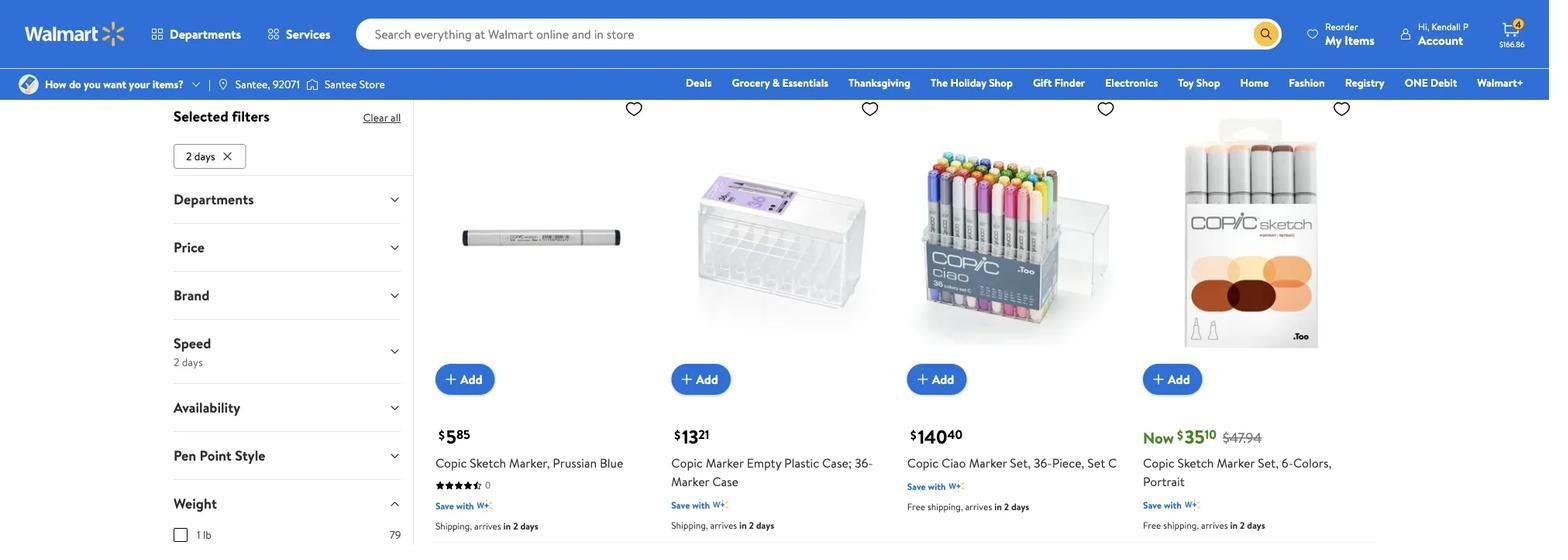 Task type: vqa. For each thing, say whether or not it's contained in the screenshot.
top Sq
no



Task type: describe. For each thing, give the bounding box(es) containing it.
days down copic sketch marker, prussian blue
[[521, 520, 539, 533]]

case
[[713, 474, 739, 491]]

&
[[773, 75, 780, 90]]

grocery & essentials
[[732, 75, 829, 90]]

clear all button
[[363, 105, 401, 130]]

marker,
[[509, 455, 550, 472]]

toy shop
[[1179, 75, 1221, 90]]

days right 3+
[[526, 42, 544, 55]]

with for $47.94
[[1165, 499, 1182, 512]]

kendall
[[1432, 20, 1462, 33]]

store
[[360, 77, 385, 92]]

holiday
[[951, 75, 987, 90]]

one
[[1406, 75, 1429, 90]]

electronics link
[[1099, 74, 1166, 91]]

save for $47.94
[[1144, 499, 1162, 512]]

save with for 140
[[908, 480, 946, 493]]

13
[[683, 424, 699, 450]]

add to favorites list, copic marker empty plastic case; 36-marker case image
[[861, 99, 880, 119]]

colors,
[[1294, 455, 1332, 472]]

lb
[[203, 528, 211, 543]]

save with for 13
[[672, 499, 710, 512]]

79
[[389, 528, 401, 543]]

the holiday shop
[[931, 75, 1013, 90]]

days down copic marker empty plastic case; 36- marker case
[[757, 519, 775, 533]]

free for 140
[[908, 501, 926, 514]]

price
[[173, 238, 204, 257]]

set
[[1088, 455, 1106, 472]]

sketch inside now $ 35 10 $47.94 copic sketch marker set, 6-colors, portrait
[[1178, 455, 1215, 472]]

1
[[197, 528, 200, 543]]

brand tab
[[161, 272, 413, 319]]

|
[[209, 77, 211, 92]]

price button
[[161, 224, 413, 271]]

walmart+ link
[[1471, 74, 1531, 91]]

style
[[235, 446, 265, 466]]

add button for 140
[[908, 364, 967, 395]]

marker right ciao
[[970, 455, 1008, 472]]

save down 5
[[436, 500, 454, 513]]

deals link
[[679, 74, 719, 91]]

copic inside now $ 35 10 $47.94 copic sketch marker set, 6-colors, portrait
[[1144, 455, 1175, 472]]

2 days
[[186, 149, 215, 164]]

santee
[[325, 77, 357, 92]]

add to favorites list, copic ciao marker set, 36-piece, set c image
[[1097, 99, 1116, 119]]

reorder my items
[[1326, 20, 1375, 48]]

add for 140
[[933, 371, 955, 388]]

pen
[[173, 446, 196, 466]]

21
[[699, 426, 710, 443]]

shipping, for $47.94
[[1164, 519, 1200, 533]]

reorder
[[1326, 20, 1359, 33]]

price tab
[[161, 224, 413, 271]]

in down copic marker empty plastic case; 36- marker case
[[740, 519, 747, 533]]

copic for 140
[[908, 455, 939, 472]]

36- inside copic marker empty plastic case; 36- marker case
[[855, 455, 874, 472]]

toy
[[1179, 75, 1194, 90]]

hi, kendall p account
[[1419, 20, 1469, 48]]

add button for 13
[[672, 364, 731, 395]]

hi,
[[1419, 20, 1430, 33]]

account
[[1419, 31, 1464, 48]]

your
[[129, 77, 150, 92]]

brand
[[173, 286, 209, 305]]

marker inside now $ 35 10 $47.94 copic sketch marker set, 6-colors, portrait
[[1218, 455, 1256, 472]]

how do you want your items?
[[45, 77, 184, 92]]

$47.94
[[1223, 429, 1263, 448]]

selected
[[173, 106, 228, 126]]

weight
[[173, 494, 217, 514]]

in down copic ciao marker set, 36-piece, set c
[[995, 501, 1002, 514]]

electronics
[[1106, 75, 1159, 90]]

speed
[[173, 334, 211, 353]]

my
[[1326, 31, 1342, 48]]

copic sketch marker, prussian blue
[[436, 455, 624, 472]]

$ for 13
[[675, 427, 681, 444]]

6-
[[1282, 455, 1294, 472]]

fashion
[[1290, 75, 1326, 90]]

gift finder
[[1033, 75, 1086, 90]]

weight tab
[[161, 480, 413, 528]]

with up shipping, arrives in 3+ days
[[457, 21, 474, 35]]

applied filters section element
[[173, 106, 269, 126]]

free for $47.94
[[1144, 519, 1162, 533]]

walmart plus image for 13
[[713, 498, 729, 513]]

deals
[[686, 75, 712, 90]]

pen point style
[[173, 446, 265, 466]]

walmart+
[[1478, 75, 1524, 90]]

pen point style tab
[[161, 432, 413, 480]]

2 down copic sketch marker, prussian blue
[[513, 520, 518, 533]]

filters
[[232, 106, 269, 126]]

thanksgiving
[[849, 75, 911, 90]]

santee store
[[325, 77, 385, 92]]

registry
[[1346, 75, 1385, 90]]

empty
[[747, 455, 782, 472]]

search icon image
[[1261, 28, 1273, 40]]

set, inside now $ 35 10 $47.94 copic sketch marker set, 6-colors, portrait
[[1259, 455, 1279, 472]]

pen point style button
[[161, 432, 413, 480]]

1 horizontal spatial shipping, arrives in 2 days
[[672, 519, 775, 533]]

1 shop from the left
[[989, 75, 1013, 90]]

all
[[390, 110, 401, 125]]

plastic
[[785, 455, 820, 472]]

arrives down now $ 35 10 $47.94 copic sketch marker set, 6-colors, portrait
[[1202, 519, 1229, 533]]

4 add from the left
[[1169, 371, 1191, 388]]

now $ 35 10 $47.94 copic sketch marker set, 6-colors, portrait
[[1144, 424, 1332, 491]]

2 inside 'speed 2 days'
[[173, 354, 179, 370]]

140
[[919, 424, 948, 450]]

free shipping, arrives in 2 days for $47.94
[[1144, 519, 1266, 533]]

days inside 'speed 2 days'
[[182, 354, 202, 370]]

0 horizontal spatial shipping, arrives in 2 days
[[436, 520, 539, 533]]

2 days list item
[[173, 141, 249, 169]]

arrives left 3+
[[475, 42, 501, 55]]

copic ciao marker set, 36-piece, set c image
[[908, 93, 1122, 383]]

prussian
[[553, 455, 597, 472]]

Walmart Site-Wide search field
[[356, 19, 1283, 50]]

copic ciao marker set, 36-piece, set c
[[908, 455, 1118, 472]]

arrives down 0
[[475, 520, 501, 533]]

$ for 140
[[911, 427, 917, 444]]

$ for 5
[[439, 427, 445, 444]]



Task type: locate. For each thing, give the bounding box(es) containing it.
2 copic from the left
[[672, 455, 703, 472]]

1 add from the left
[[460, 371, 483, 388]]

walmart plus image down case
[[713, 498, 729, 513]]

days down copic ciao marker set, 36-piece, set c
[[1012, 501, 1030, 514]]

walmart plus image down now $ 35 10 $47.94 copic sketch marker set, 6-colors, portrait
[[1185, 498, 1201, 513]]

with for 140
[[929, 480, 946, 493]]

0 vertical spatial free shipping, arrives in 2 days
[[908, 501, 1030, 514]]

$ 5 85
[[439, 424, 471, 450]]

arrives down ciao
[[966, 501, 993, 514]]

portrait
[[1144, 474, 1185, 491]]

1 horizontal spatial free
[[1144, 519, 1162, 533]]

0 horizontal spatial shop
[[989, 75, 1013, 90]]

gift finder link
[[1027, 74, 1093, 91]]

with down portrait
[[1165, 499, 1182, 512]]

3 $ from the left
[[911, 427, 917, 444]]

1 vertical spatial free shipping, arrives in 2 days
[[1144, 519, 1266, 533]]

1 horizontal spatial free shipping, arrives in 2 days
[[1144, 519, 1266, 533]]

0 vertical spatial departments
[[170, 26, 241, 43]]

ciao
[[942, 455, 967, 472]]

1 horizontal spatial shop
[[1197, 75, 1221, 90]]

1 vertical spatial departments
[[173, 190, 254, 209]]

2 walmart plus image from the left
[[1185, 498, 1201, 513]]

walmart plus image down ciao
[[949, 479, 965, 495]]

4 $ from the left
[[1178, 427, 1184, 444]]

$
[[439, 427, 445, 444], [675, 427, 681, 444], [911, 427, 917, 444], [1178, 427, 1184, 444]]

speed tab
[[161, 320, 413, 384]]

5
[[447, 424, 457, 450]]

add to cart image up 85
[[442, 370, 460, 389]]

availability
[[173, 398, 240, 418]]

2 down speed
[[173, 354, 179, 370]]

$166.86
[[1500, 39, 1526, 49]]

shipping, down portrait
[[1164, 519, 1200, 533]]

1 set, from the left
[[1011, 455, 1031, 472]]

gift
[[1033, 75, 1052, 90]]

1 36- from the left
[[855, 455, 874, 472]]

add
[[460, 371, 483, 388], [697, 371, 719, 388], [933, 371, 955, 388], [1169, 371, 1191, 388]]

toy shop link
[[1172, 74, 1228, 91]]

copic down 140
[[908, 455, 939, 472]]

free shipping, arrives in 2 days
[[908, 501, 1030, 514], [1144, 519, 1266, 533]]

2 add to cart image from the left
[[914, 370, 933, 389]]

case;
[[823, 455, 852, 472]]

save with down $ 5 85
[[436, 500, 474, 513]]

save with down the 13 on the left of the page
[[672, 499, 710, 512]]

arrives down case
[[711, 519, 737, 533]]

sketch down 35
[[1178, 455, 1215, 472]]

copic sketch marker, prussian blue image
[[436, 93, 650, 383]]

add to cart image up 140
[[914, 370, 933, 389]]

0 horizontal spatial 36-
[[855, 455, 874, 472]]

2 down copic marker empty plastic case; 36- marker case
[[749, 519, 754, 533]]

2 down now $ 35 10 $47.94 copic sketch marker set, 6-colors, portrait
[[1241, 519, 1246, 533]]

add button up "$ 140 40"
[[908, 364, 967, 395]]

services button
[[254, 16, 344, 53]]

2 vertical spatial walmart plus image
[[477, 498, 493, 514]]

clear
[[363, 110, 388, 125]]

save down 140
[[908, 480, 926, 493]]

0 vertical spatial walmart plus image
[[477, 20, 493, 36]]

grocery & essentials link
[[725, 74, 836, 91]]

1 walmart plus image from the left
[[713, 498, 729, 513]]

walmart plus image for $47.94
[[1185, 498, 1201, 513]]

in left 3+
[[504, 42, 511, 55]]

availability button
[[161, 384, 413, 432]]

with down $ 5 85
[[457, 500, 474, 513]]

essentials
[[783, 75, 829, 90]]

copic for 13
[[672, 455, 703, 472]]

None checkbox
[[173, 529, 187, 543]]

shipping, arrives in 2 days
[[672, 519, 775, 533], [436, 520, 539, 533]]

sketch up 0
[[470, 455, 506, 472]]

 image for santee store
[[306, 77, 319, 92]]

add to cart image for 13
[[678, 370, 697, 389]]

santee,
[[236, 77, 270, 92]]

marker down $47.94
[[1218, 455, 1256, 472]]

3 copic from the left
[[908, 455, 939, 472]]

1 add to cart image from the left
[[442, 370, 460, 389]]

$ 13 21
[[675, 424, 710, 450]]

copic up portrait
[[1144, 455, 1175, 472]]

1 horizontal spatial add to cart image
[[914, 370, 933, 389]]

save with for $47.94
[[1144, 499, 1182, 512]]

save down portrait
[[1144, 499, 1162, 512]]

thanksgiving link
[[842, 74, 918, 91]]

departments inside dropdown button
[[173, 190, 254, 209]]

blue
[[600, 455, 624, 472]]

4
[[1516, 18, 1522, 31]]

1 horizontal spatial 36-
[[1034, 455, 1053, 472]]

$ inside "$ 140 40"
[[911, 427, 917, 444]]

set, left piece,
[[1011, 455, 1031, 472]]

1 add button from the left
[[436, 364, 495, 395]]

services
[[286, 26, 331, 43]]

shop right toy
[[1197, 75, 1221, 90]]

3 add button from the left
[[908, 364, 967, 395]]

add to cart image up now
[[1150, 370, 1169, 389]]

1 lb
[[197, 528, 211, 543]]

add to cart image up the 13 on the left of the page
[[678, 370, 697, 389]]

0
[[485, 479, 491, 492]]

92071
[[273, 77, 300, 92]]

set,
[[1011, 455, 1031, 472], [1259, 455, 1279, 472]]

 image left how
[[19, 74, 39, 95]]

free shipping, arrives in 2 days for 140
[[908, 501, 1030, 514]]

add button for 5
[[436, 364, 495, 395]]

days down now $ 35 10 $47.94 copic sketch marker set, 6-colors, portrait
[[1248, 519, 1266, 533]]

0 horizontal spatial walmart plus image
[[713, 498, 729, 513]]

free
[[908, 501, 926, 514], [1144, 519, 1162, 533]]

availability tab
[[161, 384, 413, 432]]

walmart plus image
[[713, 498, 729, 513], [1185, 498, 1201, 513]]

p
[[1464, 20, 1469, 33]]

2 36- from the left
[[1034, 455, 1053, 472]]

c
[[1109, 455, 1118, 472]]

copic down the 13 on the left of the page
[[672, 455, 703, 472]]

copic sketch marker set, 6-colors, portrait image
[[1144, 93, 1358, 383]]

4 add button from the left
[[1144, 364, 1203, 395]]

in down now $ 35 10 $47.94 copic sketch marker set, 6-colors, portrait
[[1231, 519, 1238, 533]]

the
[[931, 75, 948, 90]]

with down ciao
[[929, 480, 946, 493]]

2 set, from the left
[[1259, 455, 1279, 472]]

in
[[504, 42, 511, 55], [995, 501, 1002, 514], [740, 519, 747, 533], [1231, 519, 1238, 533], [504, 520, 511, 533]]

$ left 5
[[439, 427, 445, 444]]

$ left 140
[[911, 427, 917, 444]]

save with down ciao
[[908, 480, 946, 493]]

the holiday shop link
[[924, 74, 1020, 91]]

1 sketch from the left
[[470, 455, 506, 472]]

 image for santee, 92071
[[217, 78, 229, 91]]

marker up case
[[706, 455, 744, 472]]

shipping, down ciao
[[928, 501, 964, 514]]

items
[[1345, 31, 1375, 48]]

1 horizontal spatial sketch
[[1178, 455, 1215, 472]]

copic down 5
[[436, 455, 467, 472]]

brand button
[[161, 272, 413, 319]]

do
[[69, 77, 81, 92]]

add button up 21
[[672, 364, 731, 395]]

shipping,
[[928, 501, 964, 514], [1164, 519, 1200, 533]]

1 copic from the left
[[436, 455, 467, 472]]

 image for how do you want your items?
[[19, 74, 39, 95]]

home link
[[1234, 74, 1277, 91]]

0 horizontal spatial free shipping, arrives in 2 days
[[908, 501, 1030, 514]]

$ left the 13 on the left of the page
[[675, 427, 681, 444]]

registry link
[[1339, 74, 1392, 91]]

0 vertical spatial free
[[908, 501, 926, 514]]

add up 35
[[1169, 371, 1191, 388]]

add button up now
[[1144, 364, 1203, 395]]

save for 13
[[672, 499, 690, 512]]

free down 140
[[908, 501, 926, 514]]

 image right 92071
[[306, 77, 319, 92]]

shipping, for 140
[[928, 501, 964, 514]]

2 horizontal spatial  image
[[306, 77, 319, 92]]

3+
[[513, 42, 524, 55]]

copic
[[436, 455, 467, 472], [672, 455, 703, 472], [908, 455, 939, 472], [1144, 455, 1175, 472]]

shipping,
[[436, 42, 472, 55], [672, 519, 708, 533], [436, 520, 472, 533]]

save with down portrait
[[1144, 499, 1182, 512]]

save with up shipping, arrives in 3+ days
[[436, 21, 474, 35]]

2 sketch from the left
[[1178, 455, 1215, 472]]

$ left 35
[[1178, 427, 1184, 444]]

departments down 2 days button
[[173, 190, 254, 209]]

 image right |
[[217, 78, 229, 91]]

add to cart image
[[442, 370, 460, 389], [914, 370, 933, 389]]

36-
[[855, 455, 874, 472], [1034, 455, 1053, 472]]

36- right case;
[[855, 455, 874, 472]]

$ inside now $ 35 10 $47.94 copic sketch marker set, 6-colors, portrait
[[1178, 427, 1184, 444]]

with down $ 13 21
[[693, 499, 710, 512]]

how
[[45, 77, 67, 92]]

1 horizontal spatial set,
[[1259, 455, 1279, 472]]

free shipping, arrives in 2 days down portrait
[[1144, 519, 1266, 533]]

add for 13
[[697, 371, 719, 388]]

0 horizontal spatial add to cart image
[[442, 370, 460, 389]]

add up 21
[[697, 371, 719, 388]]

departments
[[170, 26, 241, 43], [173, 190, 254, 209]]

home
[[1241, 75, 1270, 90]]

sketch
[[470, 455, 506, 472], [1178, 455, 1215, 472]]

walmart plus image
[[477, 20, 493, 36], [949, 479, 965, 495], [477, 498, 493, 514]]

set, left the 6-
[[1259, 455, 1279, 472]]

shipping, arrives in 2 days down case
[[672, 519, 775, 533]]

want
[[103, 77, 126, 92]]

4 copic from the left
[[1144, 455, 1175, 472]]

0 horizontal spatial free
[[908, 501, 926, 514]]

2 inside 2 days button
[[186, 149, 192, 164]]

add to favorites list, copic sketch marker set, 6-colors, portrait image
[[1333, 99, 1352, 119]]

add up 85
[[460, 371, 483, 388]]

1 $ from the left
[[439, 427, 445, 444]]

one debit
[[1406, 75, 1458, 90]]

0 horizontal spatial  image
[[19, 74, 39, 95]]

save for 140
[[908, 480, 926, 493]]

copic for 5
[[436, 455, 467, 472]]

1 vertical spatial free
[[1144, 519, 1162, 533]]

you
[[84, 77, 101, 92]]

2 add to cart image from the left
[[1150, 370, 1169, 389]]

add to favorites list, copic sketch marker, prussian blue image
[[625, 99, 644, 119]]

10
[[1205, 426, 1217, 443]]

items?
[[153, 77, 184, 92]]

add for 5
[[460, 371, 483, 388]]

walmart image
[[25, 22, 126, 47]]

 image
[[19, 74, 39, 95], [306, 77, 319, 92], [217, 78, 229, 91]]

copic inside copic marker empty plastic case; 36- marker case
[[672, 455, 703, 472]]

1 vertical spatial walmart plus image
[[949, 479, 965, 495]]

$ inside $ 13 21
[[675, 427, 681, 444]]

0 horizontal spatial add to cart image
[[678, 370, 697, 389]]

save
[[436, 21, 454, 35], [908, 480, 926, 493], [672, 499, 690, 512], [1144, 499, 1162, 512], [436, 500, 454, 513]]

marker left case
[[672, 474, 710, 491]]

speed 2 days
[[173, 334, 211, 370]]

save up shipping, arrives in 3+ days
[[436, 21, 454, 35]]

add to cart image for 140
[[914, 370, 933, 389]]

add to cart image
[[678, 370, 697, 389], [1150, 370, 1169, 389]]

35
[[1185, 424, 1205, 450]]

fashion link
[[1283, 74, 1333, 91]]

days down speed
[[182, 354, 202, 370]]

1 horizontal spatial shipping,
[[1164, 519, 1200, 533]]

piece,
[[1053, 455, 1085, 472]]

0 vertical spatial shipping,
[[928, 501, 964, 514]]

free shipping, arrives in 2 days down ciao
[[908, 501, 1030, 514]]

Search search field
[[356, 19, 1283, 50]]

departments up |
[[170, 26, 241, 43]]

weight button
[[161, 480, 413, 528]]

departments tab
[[161, 176, 413, 223]]

shipping, arrives in 2 days down 0
[[436, 520, 539, 533]]

shipping, arrives in 3+ days
[[436, 42, 544, 55]]

add button up 85
[[436, 364, 495, 395]]

0 horizontal spatial set,
[[1011, 455, 1031, 472]]

2 $ from the left
[[675, 427, 681, 444]]

$ 140 40
[[911, 424, 963, 450]]

2 down copic ciao marker set, 36-piece, set c
[[1005, 501, 1010, 514]]

walmart plus image down 0
[[477, 498, 493, 514]]

days inside button
[[194, 149, 215, 164]]

3 add from the left
[[933, 371, 955, 388]]

1 add to cart image from the left
[[678, 370, 697, 389]]

1 horizontal spatial  image
[[217, 78, 229, 91]]

36- left set
[[1034, 455, 1053, 472]]

santee, 92071
[[236, 77, 300, 92]]

shop right holiday
[[989, 75, 1013, 90]]

2 down selected at the top left of the page
[[186, 149, 192, 164]]

1 horizontal spatial walmart plus image
[[1185, 498, 1201, 513]]

in down copic sketch marker, prussian blue
[[504, 520, 511, 533]]

2 add from the left
[[697, 371, 719, 388]]

0 horizontal spatial shipping,
[[928, 501, 964, 514]]

departments button
[[138, 16, 254, 53]]

days down selected at the top left of the page
[[194, 149, 215, 164]]

add to cart image for $47.94
[[1150, 370, 1169, 389]]

departments button
[[161, 176, 413, 223]]

clear all
[[363, 110, 401, 125]]

add to cart image for 5
[[442, 370, 460, 389]]

now
[[1144, 427, 1175, 449]]

departments inside popup button
[[170, 26, 241, 43]]

2 add button from the left
[[672, 364, 731, 395]]

walmart plus image up shipping, arrives in 3+ days
[[477, 20, 493, 36]]

marker
[[706, 455, 744, 472], [970, 455, 1008, 472], [1218, 455, 1256, 472], [672, 474, 710, 491]]

copic marker empty plastic case; 36-marker case image
[[672, 93, 886, 383]]

save with
[[436, 21, 474, 35], [908, 480, 946, 493], [672, 499, 710, 512], [1144, 499, 1182, 512], [436, 500, 474, 513]]

$ inside $ 5 85
[[439, 427, 445, 444]]

add up 40
[[933, 371, 955, 388]]

1 vertical spatial shipping,
[[1164, 519, 1200, 533]]

save down the 13 on the left of the page
[[672, 499, 690, 512]]

copic marker empty plastic case; 36- marker case
[[672, 455, 874, 491]]

free down portrait
[[1144, 519, 1162, 533]]

with for 13
[[693, 499, 710, 512]]

2 shop from the left
[[1197, 75, 1221, 90]]

1 horizontal spatial add to cart image
[[1150, 370, 1169, 389]]

0 horizontal spatial sketch
[[470, 455, 506, 472]]



